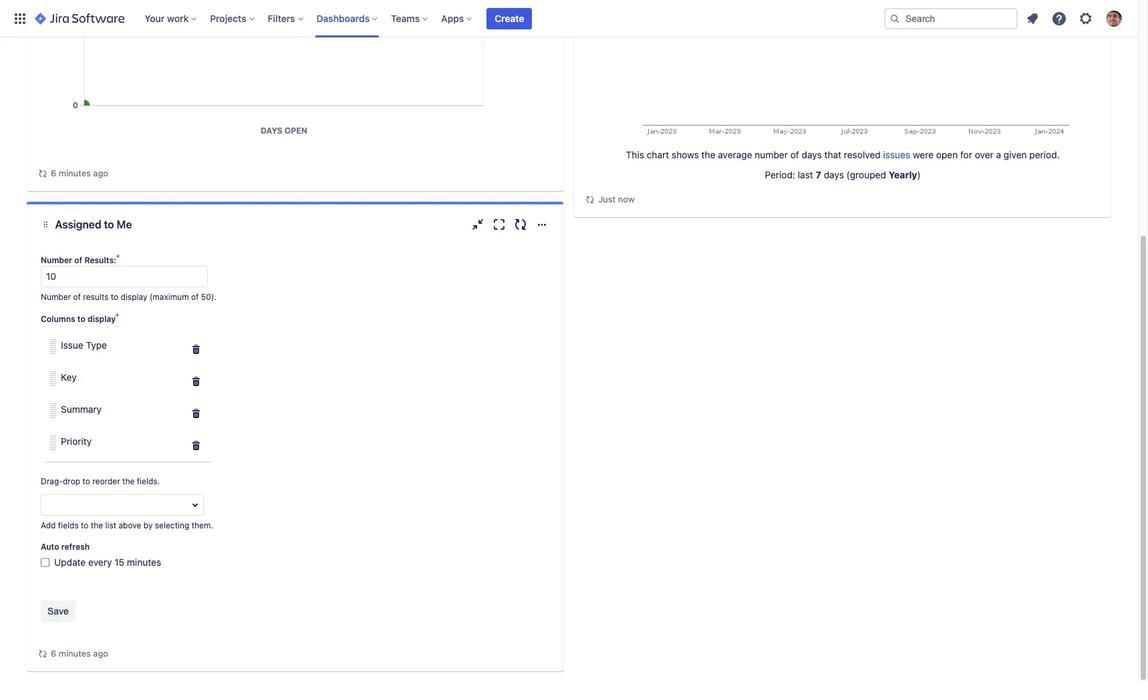 Task type: locate. For each thing, give the bounding box(es) containing it.
assigned to me region
[[37, 245, 553, 661]]

help image
[[1051, 10, 1067, 26]]

ago
[[93, 168, 108, 178], [93, 648, 108, 659]]

6
[[51, 168, 56, 178], [51, 648, 56, 659]]

an arrow curved in a circular way on the button that refreshes the dashboard image
[[37, 168, 48, 179], [585, 194, 596, 205], [37, 649, 48, 659]]

drag-drop to reorder the fields.
[[41, 477, 160, 487]]

dashboards button
[[312, 8, 383, 29]]

columns to display
[[41, 314, 116, 324]]

now
[[618, 194, 635, 205]]

filters button
[[264, 8, 308, 29]]

1 vertical spatial display
[[88, 314, 116, 324]]

2 ago from the top
[[93, 648, 108, 659]]

appswitcher icon image
[[12, 10, 28, 26]]

1 horizontal spatial days
[[824, 169, 844, 180]]

1 vertical spatial ago
[[93, 648, 108, 659]]

summary
[[61, 404, 102, 415]]

minutes inside region
[[59, 168, 91, 178]]

every
[[88, 557, 112, 568]]

1 vertical spatial number
[[41, 292, 71, 302]]

2 vertical spatial minutes
[[59, 648, 91, 659]]

0 horizontal spatial the
[[91, 521, 103, 531]]

to
[[104, 219, 114, 231], [111, 292, 118, 302], [77, 314, 85, 324], [82, 477, 90, 487], [81, 521, 89, 531]]

2 number from the top
[[41, 292, 71, 302]]

0 vertical spatial minutes
[[59, 168, 91, 178]]

projects button
[[206, 8, 260, 29]]

1 horizontal spatial the
[[122, 477, 135, 487]]

were
[[913, 149, 934, 160]]

fields
[[58, 521, 79, 531]]

number down assigned
[[41, 255, 72, 265]]

number up columns
[[41, 292, 71, 302]]

1 ago from the top
[[93, 168, 108, 178]]

None submit
[[41, 601, 75, 622]]

settings image
[[1078, 10, 1094, 26]]

notifications image
[[1025, 10, 1041, 26]]

2 6 minutes ago from the top
[[51, 648, 108, 659]]

selecting
[[155, 521, 189, 531]]

1 horizontal spatial display
[[121, 292, 147, 302]]

1 6 from the top
[[51, 168, 56, 178]]

issue
[[61, 340, 83, 351]]

average
[[718, 149, 752, 160]]

2 vertical spatial the
[[91, 521, 103, 531]]

ago inside region
[[93, 168, 108, 178]]

6 minutes ago inside "assigned to me" "region"
[[51, 648, 108, 659]]

1 vertical spatial 6 minutes ago
[[51, 648, 108, 659]]

add fields to the list above by selecting them.
[[41, 521, 213, 531]]

your profile and settings image
[[1106, 10, 1122, 26]]

primary element
[[8, 0, 884, 37]]

0 vertical spatial 6 minutes ago
[[51, 168, 108, 178]]

the left fields. in the bottom of the page
[[122, 477, 135, 487]]

an arrow curved in a circular way on the button that refreshes the dashboard image inside "assigned to me" "region"
[[37, 649, 48, 659]]

reorder
[[92, 477, 120, 487]]

display left (maximum
[[121, 292, 147, 302]]

1 vertical spatial minutes
[[127, 557, 161, 568]]

issues link
[[883, 149, 910, 160]]

0 vertical spatial an arrow curved in a circular way on the button that refreshes the dashboard image
[[37, 168, 48, 179]]

0 vertical spatial number
[[41, 255, 72, 265]]

6 minutes ago inside region
[[51, 168, 108, 178]]

chart
[[647, 149, 669, 160]]

6 inside "assigned to me" "region"
[[51, 648, 56, 659]]

the
[[702, 149, 715, 160], [122, 477, 135, 487], [91, 521, 103, 531]]

none text field inside "assigned to me" "region"
[[41, 495, 204, 516]]

0 vertical spatial the
[[702, 149, 715, 160]]

of
[[790, 149, 799, 160], [74, 255, 82, 265], [73, 292, 81, 302], [191, 292, 199, 302]]

assigned
[[55, 219, 101, 231]]

Auto refresh checkbox
[[41, 556, 49, 569]]

list
[[105, 521, 116, 531]]

days up last
[[802, 149, 822, 160]]

days
[[802, 149, 822, 160], [824, 169, 844, 180]]

your
[[145, 12, 165, 24]]

search image
[[890, 13, 900, 24]]

0 vertical spatial ago
[[93, 168, 108, 178]]

refresh
[[61, 542, 90, 552]]

an arrow curved in a circular way on the button that refreshes the dashboard image for 6 minutes ago region
[[37, 168, 48, 179]]

issues
[[883, 149, 910, 160]]

dashboards
[[317, 12, 370, 24]]

1 vertical spatial 6
[[51, 648, 56, 659]]

just now
[[598, 194, 635, 205]]

number
[[41, 255, 72, 265], [41, 292, 71, 302]]

above
[[119, 521, 141, 531]]

(grouped
[[847, 169, 886, 180]]

1 vertical spatial the
[[122, 477, 135, 487]]

fields.
[[137, 477, 160, 487]]

number of results to display (maximum of 50).
[[41, 292, 216, 302]]

type
[[86, 340, 107, 351]]

2 6 from the top
[[51, 648, 56, 659]]

minutes
[[59, 168, 91, 178], [127, 557, 161, 568], [59, 648, 91, 659]]

the for list
[[91, 521, 103, 531]]

days right 7 at the right top of page
[[824, 169, 844, 180]]

banner
[[0, 0, 1138, 37]]

None text field
[[41, 495, 204, 516]]

1 number from the top
[[41, 255, 72, 265]]

ago for the an arrow curved in a circular way on the button that refreshes the dashboard image within "assigned to me" "region"
[[93, 648, 108, 659]]

ago inside "assigned to me" "region"
[[93, 648, 108, 659]]

jira software image
[[35, 10, 124, 26], [35, 10, 124, 26]]

create
[[495, 12, 524, 24]]

50).
[[201, 292, 216, 302]]

results:
[[85, 255, 116, 265]]

of left results
[[73, 292, 81, 302]]

undefined generated chart image image
[[611, 0, 1075, 138]]

Search field
[[884, 8, 1018, 29]]

key
[[61, 372, 77, 383]]

to right results
[[111, 292, 118, 302]]

display down results
[[88, 314, 116, 324]]

columns
[[41, 314, 75, 324]]

create button
[[487, 8, 532, 29]]

0 horizontal spatial display
[[88, 314, 116, 324]]

a
[[996, 149, 1001, 160]]

0 vertical spatial days
[[802, 149, 822, 160]]

6 for the an arrow curved in a circular way on the button that refreshes the dashboard image within "assigned to me" "region"
[[51, 648, 56, 659]]

None text field
[[41, 266, 208, 287]]

number for number of results:
[[41, 255, 72, 265]]

the inside region
[[702, 149, 715, 160]]

an arrow curved in a circular way on the button that refreshes the dashboard image inside 6 minutes ago region
[[37, 168, 48, 179]]

to right the fields
[[81, 521, 89, 531]]

filters
[[268, 12, 295, 24]]

display
[[121, 292, 147, 302], [88, 314, 116, 324]]

the right shows
[[702, 149, 715, 160]]

6 minutes ago
[[51, 168, 108, 178], [51, 648, 108, 659]]

2 vertical spatial an arrow curved in a circular way on the button that refreshes the dashboard image
[[37, 649, 48, 659]]

to right drop on the bottom
[[82, 477, 90, 487]]

0 horizontal spatial days
[[802, 149, 822, 160]]

6 inside region
[[51, 168, 56, 178]]

teams
[[391, 12, 420, 24]]

region
[[585, 0, 1101, 207]]

2 horizontal spatial the
[[702, 149, 715, 160]]

1 6 minutes ago from the top
[[51, 168, 108, 178]]

add
[[41, 521, 56, 531]]

drop
[[63, 477, 80, 487]]

last
[[798, 169, 813, 180]]

6 minutes ago for the an arrow curved in a circular way on the button that refreshes the dashboard image in 6 minutes ago region
[[51, 168, 108, 178]]

0 vertical spatial 6
[[51, 168, 56, 178]]

the left list at the bottom left of the page
[[91, 521, 103, 531]]

your work button
[[141, 8, 202, 29]]



Task type: describe. For each thing, give the bounding box(es) containing it.
apps
[[441, 12, 464, 24]]

number
[[755, 149, 788, 160]]

to right columns
[[77, 314, 85, 324]]

assigned to me
[[55, 219, 132, 231]]

number of results:
[[41, 255, 116, 265]]

me
[[117, 219, 132, 231]]

work
[[167, 12, 189, 24]]

open
[[936, 149, 958, 160]]

your work
[[145, 12, 189, 24]]

drag-
[[41, 477, 63, 487]]

projects
[[210, 12, 246, 24]]

just
[[598, 194, 616, 205]]

that
[[824, 149, 841, 160]]

of left 50). on the top left
[[191, 292, 199, 302]]

auto refresh
[[41, 542, 90, 552]]

of up last
[[790, 149, 799, 160]]

for
[[960, 149, 972, 160]]

period: last 7 days (grouped yearly )
[[765, 169, 921, 180]]

more actions for assigned to me gadget image
[[534, 217, 550, 233]]

ago for the an arrow curved in a circular way on the button that refreshes the dashboard image in 6 minutes ago region
[[93, 168, 108, 178]]

1 vertical spatial days
[[824, 169, 844, 180]]

minutes for the an arrow curved in a circular way on the button that refreshes the dashboard image in 6 minutes ago region
[[59, 168, 91, 178]]

of left results:
[[74, 255, 82, 265]]

them.
[[192, 521, 213, 531]]

banner containing your work
[[0, 0, 1138, 37]]

this
[[626, 149, 644, 160]]

shows
[[672, 149, 699, 160]]

teams button
[[387, 8, 433, 29]]

to left me at left
[[104, 219, 114, 231]]

none submit inside "assigned to me" "region"
[[41, 601, 75, 622]]

number for number of results to display (maximum of 50).
[[41, 292, 71, 302]]

6 minutes ago region
[[37, 0, 553, 180]]

)
[[917, 169, 921, 180]]

this chart shows the average number of days that resolved issues were open for over a given period.
[[626, 149, 1060, 160]]

6 minutes ago for the an arrow curved in a circular way on the button that refreshes the dashboard image within "assigned to me" "region"
[[51, 648, 108, 659]]

over
[[975, 149, 994, 160]]

resolved
[[844, 149, 881, 160]]

results
[[83, 292, 109, 302]]

issue type
[[61, 340, 107, 351]]

the for average
[[702, 149, 715, 160]]

priority
[[61, 436, 92, 447]]

maximize assigned to me image
[[492, 217, 508, 233]]

period.
[[1030, 149, 1060, 160]]

minutes for the an arrow curved in a circular way on the button that refreshes the dashboard image within "assigned to me" "region"
[[59, 648, 91, 659]]

update
[[54, 557, 86, 568]]

7
[[816, 169, 821, 180]]

(maximum
[[150, 292, 189, 302]]

none text field inside "assigned to me" "region"
[[41, 266, 208, 287]]

refresh assigned to me image
[[513, 217, 529, 233]]

an arrow curved in a circular way on the button that refreshes the dashboard image for "assigned to me" "region" at the left
[[37, 649, 48, 659]]

6 for the an arrow curved in a circular way on the button that refreshes the dashboard image in 6 minutes ago region
[[51, 168, 56, 178]]

period:
[[765, 169, 795, 180]]

given
[[1004, 149, 1027, 160]]

auto
[[41, 542, 59, 552]]

1 vertical spatial an arrow curved in a circular way on the button that refreshes the dashboard image
[[585, 194, 596, 205]]

0 vertical spatial display
[[121, 292, 147, 302]]

minimize assigned to me image
[[470, 217, 486, 233]]

by
[[144, 521, 153, 531]]

update every 15 minutes
[[54, 557, 161, 568]]

region containing this chart shows the average number of days that resolved
[[585, 0, 1101, 207]]

yearly
[[889, 169, 917, 180]]

apps button
[[437, 8, 477, 29]]

15
[[114, 557, 124, 568]]



Task type: vqa. For each thing, say whether or not it's contained in the screenshot.
left time
no



